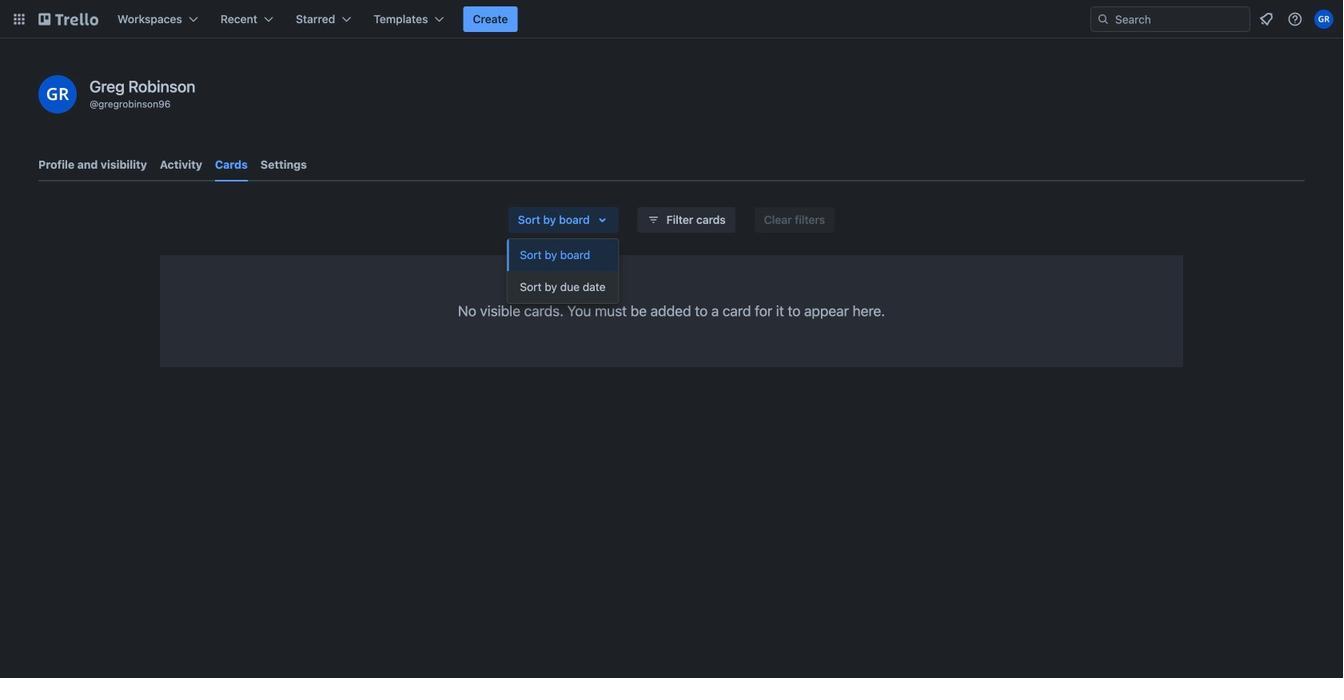 Task type: locate. For each thing, give the bounding box(es) containing it.
1 horizontal spatial greg robinson (gregrobinson96) image
[[1315, 10, 1334, 29]]

0 horizontal spatial greg robinson (gregrobinson96) image
[[38, 75, 77, 114]]

search image
[[1097, 13, 1110, 26]]

open information menu image
[[1288, 11, 1304, 27]]

0 notifications image
[[1257, 10, 1276, 29]]

menu
[[507, 239, 619, 303]]

Search field
[[1110, 8, 1250, 30]]

greg robinson (gregrobinson96) image down back to home image
[[38, 75, 77, 114]]

0 vertical spatial greg robinson (gregrobinson96) image
[[1315, 10, 1334, 29]]

greg robinson (gregrobinson96) image right the open information menu image
[[1315, 10, 1334, 29]]

greg robinson (gregrobinson96) image
[[1315, 10, 1334, 29], [38, 75, 77, 114]]



Task type: describe. For each thing, give the bounding box(es) containing it.
1 vertical spatial greg robinson (gregrobinson96) image
[[38, 75, 77, 114]]

greg robinson (gregrobinson96) image inside primary element
[[1315, 10, 1334, 29]]

back to home image
[[38, 6, 98, 32]]

primary element
[[0, 0, 1344, 38]]



Task type: vqa. For each thing, say whether or not it's contained in the screenshot.
Search 'FIELD'
yes



